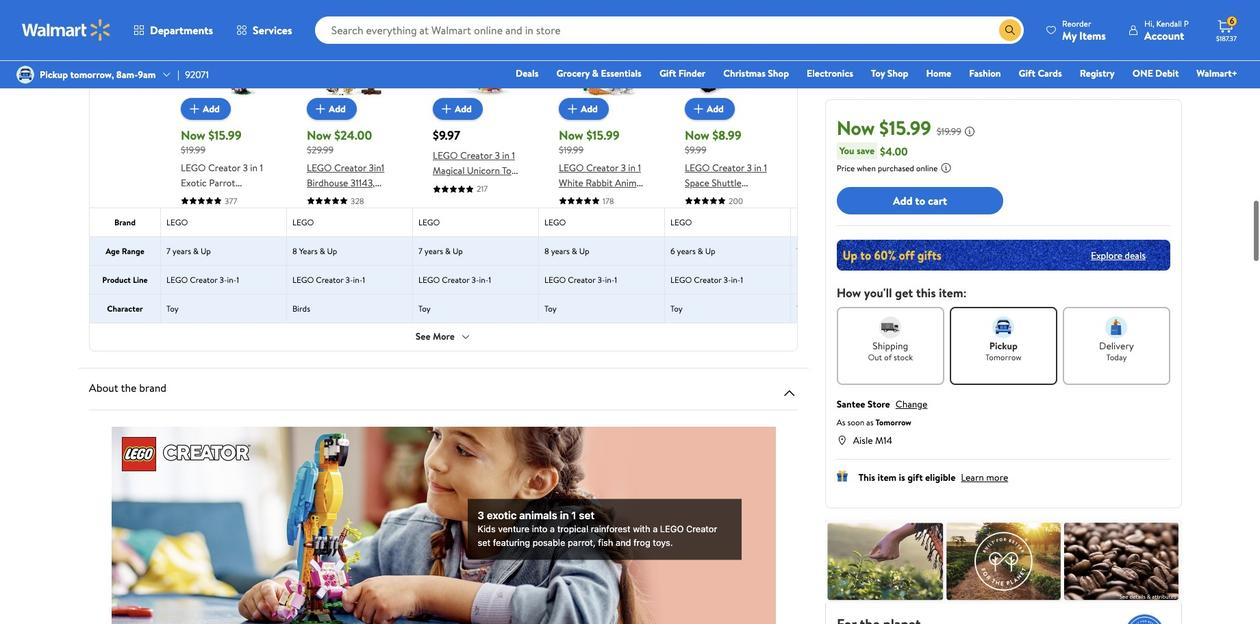 Task type: vqa. For each thing, say whether or not it's contained in the screenshot.
Creative
yes



Task type: locate. For each thing, give the bounding box(es) containing it.
2 lego creator 3-in-1 from the left
[[292, 274, 365, 285]]

gift inside $9.97 lego creator 3 in 1 magical unicorn toy, transforms from unicorn to seahorse to peacock, rainbow animal figures, unicorn gift for grandchildren, girls and boys, buildable toys, 31140
[[468, 239, 485, 253]]

2 add to cart image from the left
[[438, 101, 455, 117]]

unicorn up 217
[[467, 164, 500, 177]]

and inside now $24.00 $29.99 lego creator 3in1 birdhouse 31143, birds to hedgehog to beehive set, forest animal figures, building toys for kids ages 8 years and over, colorful toy set, gift idea
[[331, 266, 346, 280]]

3- right an
[[724, 274, 731, 285]]

up down forest
[[327, 245, 337, 257]]

as
[[867, 416, 874, 428]]

0 horizontal spatial 7 years & up cell
[[161, 237, 287, 265]]

0 vertical spatial transforms
[[433, 179, 479, 192]]

p
[[1184, 17, 1189, 29]]

2 vertical spatial ages
[[235, 296, 256, 310]]

lego creator 3 in 1 space shuttle stocking stuffer for kids, creative gift idea for boys and girls ages 6 , build and rebuild this space shuttle toy into an astronaut figure or a spaceship, 31134 image
[[693, 27, 764, 98]]

parrot
[[209, 176, 235, 189], [559, 251, 585, 265]]

1 7 years & up from the left
[[166, 245, 211, 257]]

idea inside now $8.99 $9.99 lego creator 3 in 1 space shuttle stocking stuffer for kids, creative gift idea for boys and girls ages 6 , build and rebuild this space shuttle toy into an astronaut figure or a spaceship, 31134
[[685, 221, 702, 235]]

6 inside cell
[[671, 245, 675, 257]]

from inside now $15.99 $19.99 lego creator 3 in 1 exotic parrot building toy set, transforms to 3 different animal figures - from colorful parrot, to swimming fish, to cute frog, creative toys for kids ages 7 and up, 31136
[[219, 236, 240, 250]]

1 vertical spatial this
[[916, 284, 936, 301]]

animal right rabbit
[[615, 176, 644, 189]]

parrot,
[[218, 251, 246, 265]]

2 add button from the left
[[307, 98, 357, 120]]

0 horizontal spatial $19.99
[[181, 143, 206, 157]]

parrot up 377
[[209, 176, 235, 189]]

you
[[840, 144, 855, 158]]

2 vertical spatial from
[[219, 236, 240, 250]]

add to cart image inside the $9.97 group
[[438, 101, 455, 117]]

$15.99 up rabbit
[[586, 127, 620, 144]]

lego creator 3 in 1 white rabbit animal toy building set, stem toy for kids 8 , transforms from bunny to seal to parrot figures, creative play building toy for boys and girls, 31133 image
[[566, 27, 638, 98]]

1 shop from the left
[[768, 66, 789, 80]]

4 add to cart image from the left
[[690, 101, 707, 117]]

add to cart image up $9.97
[[438, 101, 455, 117]]

0 vertical spatial pickup
[[40, 68, 68, 81]]

0 horizontal spatial shop
[[768, 66, 789, 80]]

toy cell
[[161, 294, 287, 322], [413, 294, 539, 322], [539, 294, 665, 322], [665, 294, 791, 322], [791, 294, 917, 322]]

add to cart image for now $15.99 $19.99 lego creator 3 in 1 exotic parrot building toy set, transforms to 3 different animal figures - from colorful parrot, to swimming fish, to cute frog, creative toys for kids ages 7 and up, 31136
[[186, 101, 203, 117]]

for up 31133
[[610, 281, 623, 295]]

lego creator 3-in-1 for 5th lego creator 3-in-1 cell from the right
[[292, 274, 365, 285]]

kids up the over,
[[342, 251, 359, 265]]

| 92071
[[178, 68, 209, 81]]

one
[[1133, 66, 1153, 80]]

girls up buildable
[[497, 254, 516, 268]]

ages inside now $24.00 $29.99 lego creator 3in1 birdhouse 31143, birds to hedgehog to beehive set, forest animal figures, building toys for kids ages 8 years and over, colorful toy set, gift idea
[[361, 251, 382, 265]]

white
[[559, 176, 583, 189]]

colorful
[[181, 251, 215, 265], [307, 281, 341, 295]]

row containing now $15.99
[[90, 26, 1260, 325]]

4 row from the top
[[90, 265, 1260, 294]]

1 vertical spatial ages
[[361, 251, 382, 265]]

2 horizontal spatial creative
[[707, 206, 742, 220]]

3 in- from the left
[[479, 274, 489, 285]]

1 vertical spatial shuttle
[[712, 266, 742, 280]]

years down 8 years & up
[[307, 266, 329, 280]]

1 horizontal spatial 6
[[729, 236, 735, 250]]

idea
[[685, 221, 702, 235], [326, 296, 343, 310]]

kids inside now $24.00 $29.99 lego creator 3in1 birdhouse 31143, birds to hedgehog to beehive set, forest animal figures, building toys for kids ages 8 years and over, colorful toy set, gift idea
[[342, 251, 359, 265]]

lego cell down seahorse
[[413, 208, 539, 236]]

0 horizontal spatial ,
[[643, 206, 645, 220]]

and up toys,
[[433, 269, 448, 283]]

up
[[201, 245, 211, 257], [327, 245, 337, 257], [453, 245, 463, 257], [579, 245, 589, 257], [705, 245, 715, 257], [831, 245, 841, 257]]

row containing brand
[[90, 207, 1260, 236]]

0 vertical spatial birds
[[307, 191, 328, 204]]

6 lego creator 3-in-1 from the left
[[797, 274, 869, 285]]

lego inside now $8.99 $9.99 lego creator 3 in 1 space shuttle stocking stuffer for kids, creative gift idea for boys and girls ages 6 , build and rebuild this space shuttle toy into an astronaut figure or a spaceship, 31134
[[685, 161, 710, 174]]

shop for toy shop
[[888, 66, 909, 80]]

1 toy cell from the left
[[161, 294, 287, 322]]

1 horizontal spatial shop
[[888, 66, 909, 80]]

0 horizontal spatial kids
[[216, 296, 233, 310]]

ages up 31136
[[235, 296, 256, 310]]

kids right 178
[[616, 206, 633, 220]]

0 horizontal spatial 6
[[671, 245, 675, 257]]

$9.97
[[433, 127, 460, 144]]

animal inside now $15.99 $19.99 lego creator 3 in 1 white rabbit animal toy building set, stem toy for kids 8 , transforms from bunny to seal to parrot figures, creative play building toy for boys and girls, 31133
[[615, 176, 644, 189]]

6 inside now $8.99 $9.99 lego creator 3 in 1 space shuttle stocking stuffer for kids, creative gift idea for boys and girls ages 6 , build and rebuild this space shuttle toy into an astronaut figure or a spaceship, 31134
[[729, 236, 735, 250]]

lego cell down 328
[[287, 208, 413, 236]]

add down grocery & essentials
[[581, 102, 598, 116]]

add to cart image for $9.97 lego creator 3 in 1 magical unicorn toy, transforms from unicorn to seahorse to peacock, rainbow animal figures, unicorn gift for grandchildren, girls and boys, buildable toys, 31140
[[438, 101, 455, 117]]

add button down the grocery on the left of page
[[559, 98, 609, 120]]

gift up grandchildren, on the top left of the page
[[468, 239, 485, 253]]

add button up $24.00
[[307, 98, 357, 120]]

2 horizontal spatial 6
[[1230, 15, 1235, 27]]

idea down kids,
[[685, 221, 702, 235]]

3 for now $15.99 $19.99 lego creator 3 in 1 white rabbit animal toy building set, stem toy for kids 8 , transforms from bunny to seal to parrot figures, creative play building toy for boys and girls, 31133
[[621, 161, 626, 174]]

creator inside $9.97 lego creator 3 in 1 magical unicorn toy, transforms from unicorn to seahorse to peacock, rainbow animal figures, unicorn gift for grandchildren, girls and boys, buildable toys, 31140
[[460, 149, 493, 162]]

2 in- from the left
[[353, 274, 363, 285]]

over,
[[348, 266, 371, 280]]

2 horizontal spatial ages
[[706, 236, 727, 250]]

to left cart
[[915, 193, 926, 208]]

1 vertical spatial kids
[[342, 251, 359, 265]]

when
[[857, 162, 876, 174]]

1 horizontal spatial transforms
[[433, 179, 479, 192]]

add down 92071
[[203, 102, 220, 116]]

1 horizontal spatial 7 years & up
[[419, 245, 463, 257]]

set,
[[232, 191, 249, 204], [611, 191, 627, 204], [353, 206, 370, 220], [360, 281, 376, 295]]

1 horizontal spatial ,
[[737, 236, 739, 250]]

now up 'you'
[[837, 114, 875, 141]]

gift right 200
[[744, 206, 761, 220]]

0 horizontal spatial from
[[219, 236, 240, 250]]

play
[[596, 266, 614, 280]]

walmart+
[[1197, 66, 1238, 80]]

1 vertical spatial transforms
[[181, 206, 227, 220]]

1 vertical spatial colorful
[[307, 281, 341, 295]]

rabbit
[[586, 176, 613, 189]]

animal down peacock,
[[433, 224, 461, 238]]

1 horizontal spatial from
[[481, 179, 501, 192]]

3- up 31133
[[598, 274, 605, 285]]

ages inside now $8.99 $9.99 lego creator 3 in 1 space shuttle stocking stuffer for kids, creative gift idea for boys and girls ages 6 , build and rebuild this space shuttle toy into an astronaut figure or a spaceship, 31134
[[706, 236, 727, 250]]

6 in- from the left
[[857, 274, 867, 285]]

0 vertical spatial creative
[[707, 206, 742, 220]]

7 inside now $15.99 $19.99 lego creator 3 in 1 exotic parrot building toy set, transforms to 3 different animal figures - from colorful parrot, to swimming fish, to cute frog, creative toys for kids ages 7 and up, 31136
[[258, 296, 263, 310]]

1 up from the left
[[201, 245, 211, 257]]

0 horizontal spatial tomorrow
[[876, 416, 912, 428]]

departments
[[150, 23, 213, 38]]

and up build
[[741, 221, 756, 235]]

2 horizontal spatial 7 years & up
[[797, 245, 841, 257]]

8 left now $24.00 $29.99 lego creator 3in1 birdhouse 31143, birds to hedgehog to beehive set, forest animal figures, building toys for kids ages 8 years and over, colorful toy set, gift idea
[[292, 245, 297, 257]]

toy,
[[502, 164, 518, 177]]

santee store change as soon as tomorrow
[[837, 397, 928, 428]]

1 vertical spatial from
[[607, 221, 627, 235]]

3- left you'll at the top right of page
[[850, 274, 857, 285]]

add up $24.00
[[329, 102, 346, 116]]

2 7 years & up from the left
[[419, 245, 463, 257]]

add to cart image down the grocery on the left of page
[[564, 101, 581, 117]]

0 horizontal spatial 7 years & up
[[166, 245, 211, 257]]

creator inside now $8.99 $9.99 lego creator 3 in 1 space shuttle stocking stuffer for kids, creative gift idea for boys and girls ages 6 , build and rebuild this space shuttle toy into an astronaut figure or a spaceship, 31134
[[712, 161, 745, 174]]

2 vertical spatial transforms
[[559, 221, 605, 235]]

6 up $187.37
[[1230, 15, 1235, 27]]

6 up from the left
[[831, 245, 841, 257]]

now for now $15.99
[[837, 114, 875, 141]]

shop inside toy shop "link"
[[888, 66, 909, 80]]

&
[[592, 66, 599, 80], [193, 245, 199, 257], [320, 245, 325, 257], [445, 245, 451, 257], [572, 245, 577, 257], [698, 245, 703, 257], [823, 245, 829, 257]]

$19.99 up white
[[559, 143, 584, 157]]

and left up,
[[181, 311, 196, 325]]

colorful inside now $15.99 $19.99 lego creator 3 in 1 exotic parrot building toy set, transforms to 3 different animal figures - from colorful parrot, to swimming fish, to cute frog, creative toys for kids ages 7 and up, 31136
[[181, 251, 215, 265]]

8 left bunny
[[545, 245, 549, 257]]

0 horizontal spatial figures,
[[307, 236, 340, 250]]

3 row from the top
[[90, 236, 1260, 265]]

boys up 6 years & up cell
[[719, 221, 739, 235]]

add button up $8.99
[[685, 98, 735, 120]]

1 horizontal spatial creative
[[559, 266, 594, 280]]

creator up 377
[[208, 161, 241, 174]]

5 row from the top
[[90, 294, 1260, 322]]

and left the over,
[[331, 266, 346, 280]]

in- up the birds cell
[[353, 274, 363, 285]]

1 lego creator 3-in-1 from the left
[[166, 274, 239, 285]]

now $15.99
[[837, 114, 931, 141]]

years right build
[[803, 245, 821, 257]]

toys down forest
[[307, 251, 325, 265]]

now $15.99 group
[[181, 27, 267, 325], [559, 27, 645, 310]]

to inside button
[[915, 193, 926, 208]]

the
[[121, 380, 137, 395]]

8 years & up cell
[[539, 237, 665, 265]]

1 horizontal spatial 7 years & up cell
[[413, 237, 539, 265]]

lego creator 3-in-1 cell
[[161, 265, 287, 294], [287, 265, 413, 294], [413, 265, 539, 294], [539, 265, 665, 294], [665, 265, 791, 294], [791, 265, 917, 294]]

row
[[90, 26, 1260, 325], [90, 207, 1260, 236], [90, 236, 1260, 265], [90, 265, 1260, 294], [90, 294, 1260, 322]]

birds inside now $24.00 $29.99 lego creator 3in1 birdhouse 31143, birds to hedgehog to beehive set, forest animal figures, building toys for kids ages 8 years and over, colorful toy set, gift idea
[[307, 191, 328, 204]]

reorder my items
[[1062, 17, 1106, 43]]

1 inside now $15.99 $19.99 lego creator 3 in 1 exotic parrot building toy set, transforms to 3 different animal figures - from colorful parrot, to swimming fish, to cute frog, creative toys for kids ages 7 and up, 31136
[[260, 161, 263, 174]]

creator up magical
[[460, 149, 493, 162]]

building inside now $24.00 $29.99 lego creator 3in1 birdhouse 31143, birds to hedgehog to beehive set, forest animal figures, building toys for kids ages 8 years and over, colorful toy set, gift idea
[[342, 236, 375, 250]]

birds
[[307, 191, 328, 204], [292, 302, 310, 314]]

up up boys, at the top left
[[453, 245, 463, 257]]

transforms up bunny
[[559, 221, 605, 235]]

now inside now $24.00 $29.99 lego creator 3in1 birdhouse 31143, birds to hedgehog to beehive set, forest animal figures, building toys for kids ages 8 years and over, colorful toy set, gift idea
[[307, 127, 331, 144]]

1 add to cart image from the left
[[186, 101, 203, 117]]

1 horizontal spatial toys
[[307, 251, 325, 265]]

to
[[330, 191, 339, 204], [915, 193, 926, 208], [468, 194, 477, 208], [229, 206, 238, 220], [307, 206, 316, 220], [433, 209, 442, 223], [587, 236, 596, 250], [617, 236, 626, 250], [248, 251, 257, 265], [247, 266, 256, 280]]

31143,
[[351, 176, 375, 189]]

parrot inside now $15.99 $19.99 lego creator 3 in 1 white rabbit animal toy building set, stem toy for kids 8 , transforms from bunny to seal to parrot figures, creative play building toy for boys and girls, 31133
[[559, 251, 585, 265]]

2 horizontal spatial $19.99
[[937, 125, 962, 138]]

creator inside now $24.00 $29.99 lego creator 3in1 birdhouse 31143, birds to hedgehog to beehive set, forest animal figures, building toys for kids ages 8 years and over, colorful toy set, gift idea
[[334, 161, 367, 174]]

1 vertical spatial creative
[[559, 266, 594, 280]]

1 vertical spatial years
[[307, 266, 329, 280]]

0 vertical spatial space
[[685, 176, 710, 189]]

boys inside now $8.99 $9.99 lego creator 3 in 1 space shuttle stocking stuffer for kids, creative gift idea for boys and girls ages 6 , build and rebuild this space shuttle toy into an astronaut figure or a spaceship, 31134
[[719, 221, 739, 235]]

intent image for shipping image
[[880, 316, 902, 338]]

lego creator 3-in-1 for 2nd lego creator 3-in-1 cell from the right
[[671, 274, 743, 285]]

row header
[[90, 26, 161, 207]]

gift cards link
[[1013, 66, 1068, 81]]

boys inside now $15.99 $19.99 lego creator 3 in 1 white rabbit animal toy building set, stem toy for kids 8 , transforms from bunny to seal to parrot figures, creative play building toy for boys and girls, 31133
[[625, 281, 645, 295]]

now
[[837, 114, 875, 141], [181, 127, 205, 144], [307, 127, 331, 144], [559, 127, 583, 144], [685, 127, 710, 144]]

0 vertical spatial ages
[[706, 236, 727, 250]]

m14
[[875, 434, 893, 447]]

0 horizontal spatial now $15.99 group
[[181, 27, 267, 325]]

0 vertical spatial colorful
[[181, 251, 215, 265]]

bunny
[[559, 236, 585, 250]]

rainbow
[[483, 209, 519, 223]]

add for now $8.99 $9.99 lego creator 3 in 1 space shuttle stocking stuffer for kids, creative gift idea for boys and girls ages 6 , build and rebuild this space shuttle toy into an astronaut figure or a spaceship, 31134
[[707, 102, 724, 116]]

$19.99 for now $15.99 $19.99 lego creator 3 in 1 white rabbit animal toy building set, stem toy for kids 8 , transforms from bunny to seal to parrot figures, creative play building toy for boys and girls, 31133
[[559, 143, 584, 157]]

transforms inside now $15.99 $19.99 lego creator 3 in 1 exotic parrot building toy set, transforms to 3 different animal figures - from colorful parrot, to swimming fish, to cute frog, creative toys for kids ages 7 and up, 31136
[[181, 206, 227, 220]]

add to cart image inside now $8.99 group
[[690, 101, 707, 117]]

figures
[[181, 236, 211, 250]]

unicorn
[[467, 164, 500, 177], [433, 194, 466, 208], [433, 239, 466, 253]]

item:
[[939, 284, 967, 301]]

Search search field
[[315, 16, 1024, 44]]

add button inside the 'now $24.00' group
[[307, 98, 357, 120]]

$15.99 for now $15.99 $19.99 lego creator 3 in 1 white rabbit animal toy building set, stem toy for kids 8 , transforms from bunny to seal to parrot figures, creative play building toy for boys and girls, 31133
[[586, 127, 620, 144]]

0 vertical spatial idea
[[685, 221, 702, 235]]

animal down the beehive on the left top of the page
[[336, 221, 364, 235]]

years down stem
[[551, 245, 570, 257]]

0 vertical spatial shuttle
[[712, 176, 742, 189]]

1 horizontal spatial tomorrow
[[986, 351, 1022, 363]]

add button inside the $9.97 group
[[433, 98, 483, 120]]

1 horizontal spatial boys
[[719, 221, 739, 235]]

add to cart image down | 92071
[[186, 101, 203, 117]]

set, inside now $15.99 $19.99 lego creator 3 in 1 exotic parrot building toy set, transforms to 3 different animal figures - from colorful parrot, to swimming fish, to cute frog, creative toys for kids ages 7 and up, 31136
[[232, 191, 249, 204]]

to up parrot,
[[229, 206, 238, 220]]

learn
[[961, 471, 984, 484]]

search icon image
[[1005, 25, 1016, 36]]

0 horizontal spatial colorful
[[181, 251, 215, 265]]

3 7 years & up from the left
[[797, 245, 841, 257]]

1 horizontal spatial ages
[[361, 251, 382, 265]]

0 horizontal spatial parrot
[[209, 176, 235, 189]]

5 add button from the left
[[685, 98, 735, 120]]

add inside now $8.99 group
[[707, 102, 724, 116]]

lego
[[433, 149, 458, 162], [181, 161, 206, 174], [307, 161, 332, 174], [559, 161, 584, 174], [685, 161, 710, 174], [166, 216, 188, 228], [292, 216, 314, 228], [419, 216, 440, 228], [545, 216, 566, 228], [671, 216, 692, 228], [797, 216, 818, 228], [166, 274, 188, 285], [292, 274, 314, 285], [419, 274, 440, 285], [545, 274, 566, 285], [671, 274, 692, 285], [797, 274, 818, 285]]

0 vertical spatial boys
[[719, 221, 739, 235]]

4 add button from the left
[[559, 98, 609, 120]]

2 horizontal spatial kids
[[616, 206, 633, 220]]

1 vertical spatial idea
[[326, 296, 343, 310]]

colorful down 8 years & up
[[307, 281, 341, 295]]

shop
[[768, 66, 789, 80], [888, 66, 909, 80]]

fish,
[[225, 266, 244, 280]]

rebuild
[[702, 251, 733, 265]]

1 vertical spatial parrot
[[559, 251, 585, 265]]

$19.99 inside now $15.99 $19.99 lego creator 3 in 1 white rabbit animal toy building set, stem toy for kids 8 , transforms from bunny to seal to parrot figures, creative play building toy for boys and girls, 31133
[[559, 143, 584, 157]]

0 horizontal spatial pickup
[[40, 68, 68, 81]]

2 horizontal spatial 7 years & up cell
[[791, 237, 917, 265]]

add to cart image down finder
[[690, 101, 707, 117]]

$15.99 inside now $15.99 $19.99 lego creator 3 in 1 white rabbit animal toy building set, stem toy for kids 8 , transforms from bunny to seal to parrot figures, creative play building toy for boys and girls, 31133
[[586, 127, 620, 144]]

0 horizontal spatial transforms
[[181, 206, 227, 220]]

1 vertical spatial pickup
[[990, 339, 1018, 353]]

ages up the over,
[[361, 251, 382, 265]]

0 horizontal spatial this
[[735, 251, 750, 265]]

gift inside gift finder link
[[660, 66, 676, 80]]

7 years & up up how
[[797, 245, 841, 257]]

1 horizontal spatial kids
[[342, 251, 359, 265]]

2 row from the top
[[90, 207, 1260, 236]]

2 horizontal spatial transforms
[[559, 221, 605, 235]]

3 lego creator 3-in-1 from the left
[[419, 274, 491, 285]]

grocery & essentials
[[557, 66, 642, 80]]

2 space from the top
[[685, 266, 710, 280]]

1 vertical spatial toys
[[181, 296, 199, 310]]

of
[[884, 351, 892, 363]]

toys inside now $24.00 $29.99 lego creator 3in1 birdhouse 31143, birds to hedgehog to beehive set, forest animal figures, building toys for kids ages 8 years and over, colorful toy set, gift idea
[[307, 251, 325, 265]]

0 vertical spatial from
[[481, 179, 501, 192]]

0 vertical spatial kids
[[616, 206, 633, 220]]

lego creator 3-in-1
[[166, 274, 239, 285], [292, 274, 365, 285], [419, 274, 491, 285], [545, 274, 617, 285], [671, 274, 743, 285], [797, 274, 869, 285]]

0 vertical spatial years
[[299, 245, 318, 257]]

1 add button from the left
[[181, 98, 231, 120]]

0 horizontal spatial girls
[[497, 254, 516, 268]]

add button for now $8.99 $9.99 lego creator 3 in 1 space shuttle stocking stuffer for kids, creative gift idea for boys and girls ages 6 , build and rebuild this space shuttle toy into an astronaut figure or a spaceship, 31134
[[685, 98, 735, 120]]

1 vertical spatial boys
[[625, 281, 645, 295]]

for up buildable
[[487, 239, 499, 253]]

now $15.99 $19.99 lego creator 3 in 1 white rabbit animal toy building set, stem toy for kids 8 , transforms from bunny to seal to parrot figures, creative play building toy for boys and girls, 31133
[[559, 127, 645, 310]]

$15.99 up 377
[[208, 127, 242, 144]]

stock
[[894, 351, 913, 363]]

, left build
[[737, 236, 739, 250]]

$15.99 inside now $15.99 $19.99 lego creator 3 in 1 exotic parrot building toy set, transforms to 3 different animal figures - from colorful parrot, to swimming fish, to cute frog, creative toys for kids ages 7 and up, 31136
[[208, 127, 242, 144]]

stocking
[[685, 191, 721, 204]]

1 horizontal spatial girls
[[685, 236, 704, 250]]

exotic
[[181, 176, 207, 189]]

1 horizontal spatial $19.99
[[559, 143, 584, 157]]

this right get
[[916, 284, 936, 301]]

up to sixty percent off deals. shop now. image
[[837, 240, 1171, 271]]

transforms inside now $15.99 $19.99 lego creator 3 in 1 white rabbit animal toy building set, stem toy for kids 8 , transforms from bunny to seal to parrot figures, creative play building toy for boys and girls, 31133
[[559, 221, 605, 235]]

add for now $15.99 $19.99 lego creator 3 in 1 exotic parrot building toy set, transforms to 3 different animal figures - from colorful parrot, to swimming fish, to cute frog, creative toys for kids ages 7 and up, 31136
[[203, 102, 220, 116]]

3 inside now $8.99 $9.99 lego creator 3 in 1 space shuttle stocking stuffer for kids, creative gift idea for boys and girls ages 6 , build and rebuild this space shuttle toy into an astronaut figure or a spaceship, 31134
[[747, 161, 752, 174]]

creator down rebuild
[[694, 274, 722, 285]]

parrot down bunny
[[559, 251, 585, 265]]

0 horizontal spatial $15.99
[[208, 127, 242, 144]]

space
[[685, 176, 710, 189], [685, 266, 710, 280]]

in- right 31140
[[479, 274, 489, 285]]

in- left get
[[857, 274, 867, 285]]

pickup for pickup tomorrow, 8am-9am
[[40, 68, 68, 81]]

add button for now $24.00 $29.99 lego creator 3in1 birdhouse 31143, birds to hedgehog to beehive set, forest animal figures, building toys for kids ages 8 years and over, colorful toy set, gift idea
[[307, 98, 357, 120]]

and inside $9.97 lego creator 3 in 1 magical unicorn toy, transforms from unicorn to seahorse to peacock, rainbow animal figures, unicorn gift for grandchildren, girls and boys, buildable toys, 31140
[[433, 269, 448, 283]]

2 vertical spatial kids
[[216, 296, 233, 310]]

building down the exotic
[[181, 191, 214, 204]]

this
[[859, 471, 875, 484]]

fashion link
[[963, 66, 1007, 81]]

3 toy cell from the left
[[539, 294, 665, 322]]

$19.99 inside now $15.99 $19.99 lego creator 3 in 1 exotic parrot building toy set, transforms to 3 different animal figures - from colorful parrot, to swimming fish, to cute frog, creative toys for kids ages 7 and up, 31136
[[181, 143, 206, 157]]

in- right frog,
[[227, 274, 236, 285]]

forest
[[307, 221, 333, 235]]

figure
[[685, 296, 711, 310]]

creative inside now $8.99 $9.99 lego creator 3 in 1 space shuttle stocking stuffer for kids, creative gift idea for boys and girls ages 6 , build and rebuild this space shuttle toy into an astronaut figure or a spaceship, 31134
[[707, 206, 742, 220]]

0 vertical spatial ,
[[643, 206, 645, 220]]

1 vertical spatial girls
[[497, 254, 516, 268]]

toy inside now $15.99 $19.99 lego creator 3 in 1 exotic parrot building toy set, transforms to 3 different animal figures - from colorful parrot, to swimming fish, to cute frog, creative toys for kids ages 7 and up, 31136
[[216, 191, 230, 204]]

boys,
[[450, 269, 472, 283]]

in inside now $15.99 $19.99 lego creator 3 in 1 exotic parrot building toy set, transforms to 3 different animal figures - from colorful parrot, to swimming fish, to cute frog, creative toys for kids ages 7 and up, 31136
[[250, 161, 258, 174]]

figures, down peacock,
[[464, 224, 496, 238]]

2 horizontal spatial from
[[607, 221, 627, 235]]

0 horizontal spatial ages
[[235, 296, 256, 310]]

you'll
[[864, 284, 892, 301]]

2 shop from the left
[[888, 66, 909, 80]]

delivery today
[[1099, 339, 1134, 363]]

lego inside now $15.99 $19.99 lego creator 3 in 1 white rabbit animal toy building set, stem toy for kids 8 , transforms from bunny to seal to parrot figures, creative play building toy for boys and girls, 31133
[[559, 161, 584, 174]]

add to cart image for now $15.99 $19.99 lego creator 3 in 1 white rabbit animal toy building set, stem toy for kids 8 , transforms from bunny to seal to parrot figures, creative play building toy for boys and girls, 31133
[[564, 101, 581, 117]]

6 inside 6 $187.37
[[1230, 15, 1235, 27]]

shop left home on the top
[[888, 66, 909, 80]]

add up $9.97
[[455, 102, 472, 116]]

add button
[[181, 98, 231, 120], [307, 98, 357, 120], [433, 98, 483, 120], [559, 98, 609, 120], [685, 98, 735, 120]]

years up toys,
[[425, 245, 443, 257]]

$15.99 for now $15.99
[[880, 114, 931, 141]]

now for now $8.99 $9.99 lego creator 3 in 1 space shuttle stocking stuffer for kids, creative gift idea for boys and girls ages 6 , build and rebuild this space shuttle toy into an astronaut figure or a spaceship, 31134
[[685, 127, 710, 144]]

change
[[896, 397, 928, 411]]

3 add button from the left
[[433, 98, 483, 120]]

5 3- from the left
[[724, 274, 731, 285]]

toy shop link
[[865, 66, 915, 81]]

8 years & up
[[545, 245, 589, 257]]

for inside $9.97 lego creator 3 in 1 magical unicorn toy, transforms from unicorn to seahorse to peacock, rainbow animal figures, unicorn gift for grandchildren, girls and boys, buildable toys, 31140
[[487, 239, 499, 253]]

now inside now $8.99 $9.99 lego creator 3 in 1 space shuttle stocking stuffer for kids, creative gift idea for boys and girls ages 6 , build and rebuild this space shuttle toy into an astronaut figure or a spaceship, 31134
[[685, 127, 710, 144]]

range
[[122, 245, 144, 257]]

2 horizontal spatial figures,
[[588, 251, 620, 265]]

2 horizontal spatial $15.99
[[880, 114, 931, 141]]

lego cell down 178
[[539, 208, 665, 236]]

from inside now $15.99 $19.99 lego creator 3 in 1 white rabbit animal toy building set, stem toy for kids 8 , transforms from bunny to seal to parrot figures, creative play building toy for boys and girls, 31133
[[607, 221, 627, 235]]

$15.99
[[880, 114, 931, 141], [208, 127, 242, 144], [586, 127, 620, 144]]

add down purchased
[[893, 193, 913, 208]]

now for now $15.99 $19.99 lego creator 3 in 1 white rabbit animal toy building set, stem toy for kids 8 , transforms from bunny to seal to parrot figures, creative play building toy for boys and girls, 31133
[[559, 127, 583, 144]]

toy left up,
[[166, 302, 179, 314]]

$9.99
[[685, 143, 707, 157]]

0 vertical spatial toys
[[307, 251, 325, 265]]

from inside $9.97 lego creator 3 in 1 magical unicorn toy, transforms from unicorn to seahorse to peacock, rainbow animal figures, unicorn gift for grandchildren, girls and boys, buildable toys, 31140
[[481, 179, 501, 192]]

1 years from the left
[[173, 245, 191, 257]]

brand row header
[[90, 208, 161, 236]]

7 years & up cell
[[161, 237, 287, 265], [413, 237, 539, 265], [791, 237, 917, 265]]

girls,
[[576, 296, 598, 310]]

8 up the birds cell
[[384, 251, 389, 265]]

unicorn up peacock,
[[433, 194, 466, 208]]

deals
[[516, 66, 539, 80]]

1 3- from the left
[[220, 274, 227, 285]]

now inside now $15.99 $19.99 lego creator 3 in 1 white rabbit animal toy building set, stem toy for kids 8 , transforms from bunny to seal to parrot figures, creative play building toy for boys and girls, 31133
[[559, 127, 583, 144]]

change button
[[896, 397, 928, 411]]

walmart image
[[22, 19, 111, 41]]

0 horizontal spatial boys
[[625, 281, 645, 295]]

girls inside $9.97 lego creator 3 in 1 magical unicorn toy, transforms from unicorn to seahorse to peacock, rainbow animal figures, unicorn gift for grandchildren, girls and boys, buildable toys, 31140
[[497, 254, 516, 268]]

1 vertical spatial ,
[[737, 236, 739, 250]]

creator left the over,
[[316, 274, 344, 285]]

add for now $15.99 $19.99 lego creator 3 in 1 white rabbit animal toy building set, stem toy for kids 8 , transforms from bunny to seal to parrot figures, creative play building toy for boys and girls, 31133
[[581, 102, 598, 116]]

0 horizontal spatial toys
[[181, 296, 199, 310]]

toy inside toy shop "link"
[[871, 66, 885, 80]]

creative down stuffer
[[707, 206, 742, 220]]

1 horizontal spatial now $15.99 group
[[559, 27, 645, 310]]

gift left cards
[[1019, 66, 1036, 80]]

figures, down forest
[[307, 236, 340, 250]]

$29.99
[[307, 143, 334, 157]]

add button inside now $8.99 group
[[685, 98, 735, 120]]

add to cart image
[[186, 101, 203, 117], [438, 101, 455, 117], [564, 101, 581, 117], [690, 101, 707, 117]]

$19.99 up the exotic
[[181, 143, 206, 157]]

3 7 years & up cell from the left
[[791, 237, 917, 265]]

birds inside cell
[[292, 302, 310, 314]]

animal inside now $24.00 $29.99 lego creator 3in1 birdhouse 31143, birds to hedgehog to beehive set, forest animal figures, building toys for kids ages 8 years and over, colorful toy set, gift idea
[[336, 221, 364, 235]]

years left rebuild
[[677, 245, 696, 257]]

6 for 6 $187.37
[[1230, 15, 1235, 27]]

3 lego creator 3-in-1 cell from the left
[[413, 265, 539, 294]]

pickup
[[40, 68, 68, 81], [990, 339, 1018, 353]]

ages for $24.00
[[361, 251, 382, 265]]

, right 178
[[643, 206, 645, 220]]

2 toy cell from the left
[[413, 294, 539, 322]]

animal inside $9.97 lego creator 3 in 1 magical unicorn toy, transforms from unicorn to seahorse to peacock, rainbow animal figures, unicorn gift for grandchildren, girls and boys, buildable toys, 31140
[[433, 224, 461, 238]]

store
[[868, 397, 890, 411]]

toy down the over,
[[343, 281, 357, 295]]

3in1
[[369, 161, 384, 174]]

1 vertical spatial tomorrow
[[876, 416, 912, 428]]

pickup down 'intent image for pickup'
[[990, 339, 1018, 353]]

toy up see
[[419, 302, 431, 314]]

1 7 years & up cell from the left
[[161, 237, 287, 265]]

creator left the fish,
[[190, 274, 218, 285]]

1 horizontal spatial figures,
[[464, 224, 496, 238]]

3-
[[220, 274, 227, 285], [346, 274, 353, 285], [472, 274, 479, 285], [598, 274, 605, 285], [724, 274, 731, 285], [850, 274, 857, 285]]

girls up rebuild
[[685, 236, 704, 250]]

this inside now $8.99 $9.99 lego creator 3 in 1 space shuttle stocking stuffer for kids, creative gift idea for boys and girls ages 6 , build and rebuild this space shuttle toy into an astronaut figure or a spaceship, 31134
[[735, 251, 750, 265]]

 image
[[16, 66, 34, 84]]

Walmart Site-Wide search field
[[315, 16, 1024, 44]]

1 row from the top
[[90, 26, 1260, 325]]

7 years & up cell up the fish,
[[161, 237, 287, 265]]

0 vertical spatial tomorrow
[[986, 351, 1022, 363]]

toys down cute
[[181, 296, 199, 310]]

in for now $15.99 $19.99 lego creator 3 in 1 exotic parrot building toy set, transforms to 3 different animal figures - from colorful parrot, to swimming fish, to cute frog, creative toys for kids ages 7 and up, 31136
[[250, 161, 258, 174]]

2 vertical spatial creative
[[227, 281, 263, 295]]

5 lego creator 3-in-1 from the left
[[671, 274, 743, 285]]

1 inside now $8.99 $9.99 lego creator 3 in 1 space shuttle stocking stuffer for kids, creative gift idea for boys and girls ages 6 , build and rebuild this space shuttle toy into an astronaut figure or a spaceship, 31134
[[764, 161, 767, 174]]

toys,
[[433, 284, 453, 298]]

aisle
[[853, 434, 873, 447]]

in- down rebuild
[[731, 274, 741, 285]]

8 inside 8 years & up cell
[[292, 245, 297, 257]]

1 horizontal spatial pickup
[[990, 339, 1018, 353]]

0 horizontal spatial idea
[[326, 296, 343, 310]]

shop inside christmas shop link
[[768, 66, 789, 80]]

add to cart image
[[312, 101, 329, 117]]

1 horizontal spatial idea
[[685, 221, 702, 235]]

1 horizontal spatial colorful
[[307, 281, 341, 295]]

from right '-'
[[219, 236, 240, 250]]

age
[[106, 245, 120, 257]]

3 inside $9.97 lego creator 3 in 1 magical unicorn toy, transforms from unicorn to seahorse to peacock, rainbow animal figures, unicorn gift for grandchildren, girls and boys, buildable toys, 31140
[[495, 149, 500, 162]]

cards
[[1038, 66, 1062, 80]]

1 vertical spatial birds
[[292, 302, 310, 314]]

birds down 8 years & up
[[292, 302, 310, 314]]

now up white
[[559, 127, 583, 144]]

1 vertical spatial space
[[685, 266, 710, 280]]

years
[[299, 245, 318, 257], [307, 266, 329, 280]]

0 horizontal spatial creative
[[227, 281, 263, 295]]

character row header
[[90, 294, 161, 322]]

transforms down magical
[[433, 179, 479, 192]]

add inside the 'now $24.00' group
[[329, 102, 346, 116]]

now inside now $15.99 $19.99 lego creator 3 in 1 exotic parrot building toy set, transforms to 3 different animal figures - from colorful parrot, to swimming fish, to cute frog, creative toys for kids ages 7 and up, 31136
[[181, 127, 205, 144]]

3 inside now $15.99 $19.99 lego creator 3 in 1 white rabbit animal toy building set, stem toy for kids 8 , transforms from bunny to seal to parrot figures, creative play building toy for boys and girls, 31133
[[621, 161, 626, 174]]

1 horizontal spatial parrot
[[559, 251, 585, 265]]

3 add to cart image from the left
[[564, 101, 581, 117]]

2 lego cell from the left
[[287, 208, 413, 236]]

lego cell
[[161, 208, 287, 236], [287, 208, 413, 236], [413, 208, 539, 236], [539, 208, 665, 236], [665, 208, 791, 236], [791, 208, 917, 236]]

to right parrot,
[[248, 251, 257, 265]]

1 horizontal spatial $15.99
[[586, 127, 620, 144]]

home
[[926, 66, 952, 80]]

toy up different at top left
[[216, 191, 230, 204]]

lego creator 3-in-1 for first lego creator 3-in-1 cell from right
[[797, 274, 869, 285]]

my
[[1062, 28, 1077, 43]]

4 lego creator 3-in-1 from the left
[[545, 274, 617, 285]]

idea inside now $24.00 $29.99 lego creator 3in1 birdhouse 31143, birds to hedgehog to beehive set, forest animal figures, building toys for kids ages 8 years and over, colorful toy set, gift idea
[[326, 296, 343, 310]]

kids inside now $15.99 $19.99 lego creator 3 in 1 white rabbit animal toy building set, stem toy for kids 8 , transforms from bunny to seal to parrot figures, creative play building toy for boys and girls, 31133
[[616, 206, 633, 220]]

for down forest
[[327, 251, 339, 265]]



Task type: describe. For each thing, give the bounding box(es) containing it.
parrot inside now $15.99 $19.99 lego creator 3 in 1 exotic parrot building toy set, transforms to 3 different animal figures - from colorful parrot, to swimming fish, to cute frog, creative toys for kids ages 7 and up, 31136
[[209, 176, 235, 189]]

31134
[[731, 311, 753, 325]]

1 horizontal spatial this
[[916, 284, 936, 301]]

2 years from the left
[[425, 245, 443, 257]]

price
[[837, 162, 855, 174]]

in for now $15.99 $19.99 lego creator 3 in 1 white rabbit animal toy building set, stem toy for kids 8 , transforms from bunny to seal to parrot figures, creative play building toy for boys and girls, 31133
[[628, 161, 636, 174]]

for inside now $15.99 $19.99 lego creator 3 in 1 exotic parrot building toy set, transforms to 3 different animal figures - from colorful parrot, to swimming fish, to cute frog, creative toys for kids ages 7 and up, 31136
[[201, 296, 213, 310]]

add to cart image for now $8.99 $9.99 lego creator 3 in 1 space shuttle stocking stuffer for kids, creative gift idea for boys and girls ages 6 , build and rebuild this space shuttle toy into an astronaut figure or a spaceship, 31134
[[690, 101, 707, 117]]

lego creator 3-in-1 for third lego creator 3-in-1 cell from right
[[545, 274, 617, 285]]

a
[[725, 296, 729, 310]]

or
[[714, 296, 723, 310]]

5 years from the left
[[803, 245, 821, 257]]

6 years & up cell
[[665, 237, 791, 265]]

gift finder
[[660, 66, 706, 80]]

build
[[741, 236, 762, 250]]

is
[[899, 471, 905, 484]]

4 lego creator 3-in-1 cell from the left
[[539, 265, 665, 294]]

electronics
[[807, 66, 853, 80]]

$187.37
[[1217, 34, 1237, 43]]

1 lego creator 3-in-1 cell from the left
[[161, 265, 287, 294]]

out
[[868, 351, 882, 363]]

magical
[[433, 164, 465, 177]]

row containing character
[[90, 294, 1260, 322]]

5 lego creator 3-in-1 cell from the left
[[665, 265, 791, 294]]

building inside now $15.99 $19.99 lego creator 3 in 1 exotic parrot building toy set, transforms to 3 different animal figures - from colorful parrot, to swimming fish, to cute frog, creative toys for kids ages 7 and up, 31136
[[181, 191, 214, 204]]

astronaut
[[716, 281, 757, 295]]

6 for 6 years & up
[[671, 245, 675, 257]]

1 now $15.99 group from the left
[[181, 27, 267, 325]]

1 shuttle from the top
[[712, 176, 742, 189]]

ages inside now $15.99 $19.99 lego creator 3 in 1 exotic parrot building toy set, transforms to 3 different animal figures - from colorful parrot, to swimming fish, to cute frog, creative toys for kids ages 7 and up, 31136
[[235, 296, 256, 310]]

figures, inside now $15.99 $19.99 lego creator 3 in 1 white rabbit animal toy building set, stem toy for kids 8 , transforms from bunny to seal to parrot figures, creative play building toy for boys and girls, 31133
[[588, 251, 620, 265]]

you save $4.00
[[840, 144, 908, 159]]

figures, inside now $24.00 $29.99 lego creator 3in1 birdhouse 31143, birds to hedgehog to beehive set, forest animal figures, building toys for kids ages 8 years and over, colorful toy set, gift idea
[[307, 236, 340, 250]]

lego creator 3-in-1 for 1st lego creator 3-in-1 cell from the left
[[166, 274, 239, 285]]

in for now $8.99 $9.99 lego creator 3 in 1 space shuttle stocking stuffer for kids, creative gift idea for boys and girls ages 6 , build and rebuild this space shuttle toy into an astronaut figure or a spaceship, 31134
[[754, 161, 762, 174]]

birdhouse
[[307, 176, 348, 189]]

$9.97 group
[[433, 27, 519, 298]]

online
[[916, 162, 938, 174]]

more
[[987, 471, 1008, 484]]

2 up from the left
[[327, 245, 337, 257]]

colorful inside now $24.00 $29.99 lego creator 3in1 birdhouse 31143, birds to hedgehog to beehive set, forest animal figures, building toys for kids ages 8 years and over, colorful toy set, gift idea
[[307, 281, 341, 295]]

age range
[[106, 245, 144, 257]]

toy inside now $8.99 $9.99 lego creator 3 in 1 space shuttle stocking stuffer for kids, creative gift idea for boys and girls ages 6 , build and rebuild this space shuttle toy into an astronaut figure or a spaceship, 31134
[[744, 266, 758, 280]]

creator down grandchildren, on the top left of the page
[[442, 274, 470, 285]]

0 vertical spatial unicorn
[[467, 164, 500, 177]]

explore deals
[[1091, 248, 1146, 262]]

toy down play
[[594, 281, 608, 295]]

add button for $9.97 lego creator 3 in 1 magical unicorn toy, transforms from unicorn to seahorse to peacock, rainbow animal figures, unicorn gift for grandchildren, girls and boys, buildable toys, 31140
[[433, 98, 483, 120]]

as
[[837, 416, 846, 428]]

lego creator 3 in 1 magical unicorn toy, transforms from unicorn to seahorse to peacock, rainbow animal figures, unicorn gift for grandchildren, girls and boys, buildable toys, 31140 image
[[440, 27, 512, 98]]

5 up from the left
[[705, 245, 715, 257]]

1 inside $9.97 lego creator 3 in 1 magical unicorn toy, transforms from unicorn to seahorse to peacock, rainbow animal figures, unicorn gift for grandchildren, girls and boys, buildable toys, 31140
[[512, 149, 515, 162]]

product line
[[102, 274, 148, 285]]

3 up from the left
[[453, 245, 463, 257]]

3 3- from the left
[[472, 274, 479, 285]]

transforms inside $9.97 lego creator 3 in 1 magical unicorn toy, transforms from unicorn to seahorse to peacock, rainbow animal figures, unicorn gift for grandchildren, girls and boys, buildable toys, 31140
[[433, 179, 479, 192]]

debit
[[1156, 66, 1179, 80]]

see more button
[[405, 326, 482, 348]]

gifting made easy image
[[837, 471, 848, 482]]

2 3- from the left
[[346, 274, 353, 285]]

lego inside now $24.00 $29.99 lego creator 3in1 birdhouse 31143, birds to hedgehog to beehive set, forest animal figures, building toys for kids ages 8 years and over, colorful toy set, gift idea
[[307, 161, 332, 174]]

add button for now $15.99 $19.99 lego creator 3 in 1 white rabbit animal toy building set, stem toy for kids 8 , transforms from bunny to seal to parrot figures, creative play building toy for boys and girls, 31133
[[559, 98, 609, 120]]

this item is gift eligible learn more
[[859, 471, 1008, 484]]

6 3- from the left
[[850, 274, 857, 285]]

toy up stem
[[559, 191, 573, 204]]

intent image for pickup image
[[993, 316, 1015, 338]]

seahorse
[[479, 194, 517, 208]]

4 up from the left
[[579, 245, 589, 257]]

$19.99 for now $15.99 $19.99 lego creator 3 in 1 exotic parrot building toy set, transforms to 3 different animal figures - from colorful parrot, to swimming fish, to cute frog, creative toys for kids ages 7 and up, 31136
[[181, 143, 206, 157]]

200
[[729, 195, 743, 207]]

lego creator 3 in 1 exotic parrot building toy set, transforms to 3 different animal figures - from colorful parrot, to swimming fish, to cute frog, creative toys for kids ages 7 and up, 31136 image
[[188, 27, 260, 98]]

see
[[416, 330, 431, 343]]

to left seal
[[587, 236, 596, 250]]

8 inside now $24.00 $29.99 lego creator 3in1 birdhouse 31143, birds to hedgehog to beehive set, forest animal figures, building toys for kids ages 8 years and over, colorful toy set, gift idea
[[384, 251, 389, 265]]

add for $9.97 lego creator 3 in 1 magical unicorn toy, transforms from unicorn to seahorse to peacock, rainbow animal figures, unicorn gift for grandchildren, girls and boys, buildable toys, 31140
[[455, 102, 472, 116]]

row containing age range
[[90, 236, 1260, 265]]

, inside now $8.99 $9.99 lego creator 3 in 1 space shuttle stocking stuffer for kids, creative gift idea for boys and girls ages 6 , build and rebuild this space shuttle toy into an astronaut figure or a spaceship, 31134
[[737, 236, 739, 250]]

92071
[[185, 68, 209, 81]]

now $24.00 group
[[307, 27, 393, 310]]

and inside now $15.99 $19.99 lego creator 3 in 1 white rabbit animal toy building set, stem toy for kids 8 , transforms from bunny to seal to parrot figures, creative play building toy for boys and girls, 31133
[[559, 296, 574, 310]]

gift
[[908, 471, 923, 484]]

328
[[351, 195, 364, 207]]

up,
[[198, 311, 212, 325]]

lego inside $9.97 lego creator 3 in 1 magical unicorn toy, transforms from unicorn to seahorse to peacock, rainbow animal figures, unicorn gift for grandchildren, girls and boys, buildable toys, 31140
[[433, 149, 458, 162]]

different
[[181, 221, 220, 235]]

registry link
[[1074, 66, 1121, 81]]

age range row header
[[90, 237, 161, 265]]

3 years from the left
[[551, 245, 570, 257]]

ages for $8.99
[[706, 236, 727, 250]]

4 toy cell from the left
[[665, 294, 791, 322]]

peacock,
[[444, 209, 481, 223]]

learn more about strikethrough prices image
[[965, 126, 975, 137]]

grocery & essentials link
[[550, 66, 648, 81]]

intent image for delivery image
[[1106, 316, 1128, 338]]

4 lego cell from the left
[[539, 208, 665, 236]]

2 shuttle from the top
[[712, 266, 742, 280]]

product line row header
[[90, 265, 161, 294]]

building down rabbit
[[575, 191, 609, 204]]

pickup for pickup tomorrow
[[990, 339, 1018, 353]]

birds cell
[[287, 294, 413, 322]]

lego creator 3in1 birdhouse 31143, birds to hedgehog to beehive set, forest animal figures, building toys for kids ages 8 years and over, colorful toy set, gift idea image
[[314, 27, 386, 98]]

essentials
[[601, 66, 642, 80]]

31136
[[215, 311, 236, 325]]

creator left play
[[568, 274, 596, 285]]

deals link
[[510, 66, 545, 81]]

to up forest
[[307, 206, 316, 220]]

$9.97 lego creator 3 in 1 magical unicorn toy, transforms from unicorn to seahorse to peacock, rainbow animal figures, unicorn gift for grandchildren, girls and boys, buildable toys, 31140
[[433, 127, 519, 298]]

, inside now $15.99 $19.99 lego creator 3 in 1 white rabbit animal toy building set, stem toy for kids 8 , transforms from bunny to seal to parrot figures, creative play building toy for boys and girls, 31133
[[643, 206, 645, 220]]

2 7 years & up cell from the left
[[413, 237, 539, 265]]

years inside now $24.00 $29.99 lego creator 3in1 birdhouse 31143, birds to hedgehog to beehive set, forest animal figures, building toys for kids ages 8 years and over, colorful toy set, gift idea
[[307, 266, 329, 280]]

gift inside gift cards 'link'
[[1019, 66, 1036, 80]]

6 $187.37
[[1217, 15, 1237, 43]]

to right seal
[[617, 236, 626, 250]]

for down kids,
[[704, 221, 717, 235]]

creator inside now $15.99 $19.99 lego creator 3 in 1 white rabbit animal toy building set, stem toy for kids 8 , transforms from bunny to seal to parrot figures, creative play building toy for boys and girls, 31133
[[586, 161, 619, 174]]

home link
[[920, 66, 958, 81]]

kendall
[[1157, 17, 1182, 29]]

2 now $15.99 group from the left
[[559, 27, 645, 310]]

5 toy cell from the left
[[791, 294, 917, 322]]

toy left 178
[[585, 206, 599, 220]]

to right the fish,
[[247, 266, 256, 280]]

beehive
[[318, 206, 351, 220]]

about the brand image
[[781, 385, 798, 401]]

add button for now $15.99 $19.99 lego creator 3 in 1 exotic parrot building toy set, transforms to 3 different animal figures - from colorful parrot, to swimming fish, to cute frog, creative toys for kids ages 7 and up, 31136
[[181, 98, 231, 120]]

fashion
[[969, 66, 1001, 80]]

account
[[1145, 28, 1184, 43]]

set, inside now $15.99 $19.99 lego creator 3 in 1 white rabbit animal toy building set, stem toy for kids 8 , transforms from bunny to seal to parrot figures, creative play building toy for boys and girls, 31133
[[611, 191, 627, 204]]

4 in- from the left
[[605, 274, 615, 285]]

figures, inside $9.97 lego creator 3 in 1 magical unicorn toy, transforms from unicorn to seahorse to peacock, rainbow animal figures, unicorn gift for grandchildren, girls and boys, buildable toys, 31140
[[464, 224, 496, 238]]

grocery
[[557, 66, 590, 80]]

2 lego creator 3-in-1 cell from the left
[[287, 265, 413, 294]]

delivery
[[1099, 339, 1134, 353]]

1 lego cell from the left
[[161, 208, 287, 236]]

1 vertical spatial unicorn
[[433, 194, 466, 208]]

add for now $24.00 $29.99 lego creator 3in1 birdhouse 31143, birds to hedgehog to beehive set, forest animal figures, building toys for kids ages 8 years and over, colorful toy set, gift idea
[[329, 102, 346, 116]]

toy left girls, at the top left of page
[[545, 302, 557, 314]]

lego inside now $15.99 $19.99 lego creator 3 in 1 exotic parrot building toy set, transforms to 3 different animal figures - from colorful parrot, to swimming fish, to cute frog, creative toys for kids ages 7 and up, 31136
[[181, 161, 206, 174]]

pickup tomorrow
[[986, 339, 1022, 363]]

8 years & up cell
[[287, 237, 413, 265]]

tomorrow inside the santee store change as soon as tomorrow
[[876, 416, 912, 428]]

services
[[253, 23, 292, 38]]

4 years from the left
[[677, 245, 696, 257]]

kids inside now $15.99 $19.99 lego creator 3 in 1 exotic parrot building toy set, transforms to 3 different animal figures - from colorful parrot, to swimming fish, to cute frog, creative toys for kids ages 7 and up, 31136
[[216, 296, 233, 310]]

4 3- from the left
[[598, 274, 605, 285]]

in inside $9.97 lego creator 3 in 1 magical unicorn toy, transforms from unicorn to seahorse to peacock, rainbow animal figures, unicorn gift for grandchildren, girls and boys, buildable toys, 31140
[[502, 149, 510, 162]]

1 space from the top
[[685, 176, 710, 189]]

8 inside now $15.99 $19.99 lego creator 3 in 1 white rabbit animal toy building set, stem toy for kids 8 , transforms from bunny to seal to parrot figures, creative play building toy for boys and girls, 31133
[[635, 206, 640, 220]]

$15.99 for now $15.99 $19.99 lego creator 3 in 1 exotic parrot building toy set, transforms to 3 different animal figures - from colorful parrot, to swimming fish, to cute frog, creative toys for kids ages 7 and up, 31136
[[208, 127, 242, 144]]

3 for now $8.99 $9.99 lego creator 3 in 1 space shuttle stocking stuffer for kids, creative gift idea for boys and girls ages 6 , build and rebuild this space shuttle toy into an astronaut figure or a spaceship, 31134
[[747, 161, 752, 174]]

1 in- from the left
[[227, 274, 236, 285]]

31140
[[456, 284, 479, 298]]

toy inside now $24.00 $29.99 lego creator 3in1 birdhouse 31143, birds to hedgehog to beehive set, forest animal figures, building toys for kids ages 8 years and over, colorful toy set, gift idea
[[343, 281, 357, 295]]

for inside now $24.00 $29.99 lego creator 3in1 birdhouse 31143, birds to hedgehog to beehive set, forest animal figures, building toys for kids ages 8 years and over, colorful toy set, gift idea
[[327, 251, 339, 265]]

legal information image
[[941, 162, 952, 173]]

eligible
[[925, 471, 956, 484]]

and left rebuild
[[685, 251, 700, 265]]

6 lego creator 3-in-1 cell from the left
[[791, 265, 917, 294]]

lego creator 3-in-1 for 3rd lego creator 3-in-1 cell from the left
[[419, 274, 491, 285]]

building up girls, at the top left of page
[[559, 281, 592, 295]]

2 vertical spatial unicorn
[[433, 239, 466, 253]]

and inside now $15.99 $19.99 lego creator 3 in 1 exotic parrot building toy set, transforms to 3 different animal figures - from colorful parrot, to swimming fish, to cute frog, creative toys for kids ages 7 and up, 31136
[[181, 311, 196, 325]]

8 inside 8 years & up cell
[[545, 245, 549, 257]]

for right stuffer
[[755, 191, 767, 204]]

for up seal
[[601, 206, 613, 220]]

now for now $24.00 $29.99 lego creator 3in1 birdhouse 31143, birds to hedgehog to beehive set, forest animal figures, building toys for kids ages 8 years and over, colorful toy set, gift idea
[[307, 127, 331, 144]]

more
[[433, 330, 455, 343]]

3 for now $15.99 $19.99 lego creator 3 in 1 exotic parrot building toy set, transforms to 3 different animal figures - from colorful parrot, to swimming fish, to cute frog, creative toys for kids ages 7 and up, 31136
[[243, 161, 248, 174]]

row containing product line
[[90, 265, 1260, 294]]

8 years & up
[[292, 245, 337, 257]]

31133
[[600, 296, 621, 310]]

to up peacock,
[[468, 194, 477, 208]]

services button
[[225, 14, 304, 47]]

santee
[[837, 397, 865, 411]]

shipping
[[873, 339, 908, 353]]

hedgehog
[[341, 191, 385, 204]]

electronics link
[[801, 66, 860, 81]]

now $15.99 $19.99 lego creator 3 in 1 exotic parrot building toy set, transforms to 3 different animal figures - from colorful parrot, to swimming fish, to cute frog, creative toys for kids ages 7 and up, 31136
[[181, 127, 263, 325]]

shop for christmas shop
[[768, 66, 789, 80]]

get
[[895, 284, 913, 301]]

now $8.99 $9.99 lego creator 3 in 1 space shuttle stocking stuffer for kids, creative gift idea for boys and girls ages 6 , build and rebuild this space shuttle toy into an astronaut figure or a spaceship, 31134
[[685, 127, 767, 325]]

6 lego cell from the left
[[791, 208, 917, 236]]

cart
[[928, 193, 947, 208]]

creative inside now $15.99 $19.99 lego creator 3 in 1 exotic parrot building toy set, transforms to 3 different animal figures - from colorful parrot, to swimming fish, to cute frog, creative toys for kids ages 7 and up, 31136
[[227, 281, 263, 295]]

how
[[837, 284, 861, 301]]

to left peacock,
[[433, 209, 442, 223]]

5 in- from the left
[[731, 274, 741, 285]]

5 lego cell from the left
[[665, 208, 791, 236]]

how you'll get this item:
[[837, 284, 967, 301]]

toys inside now $15.99 $19.99 lego creator 3 in 1 exotic parrot building toy set, transforms to 3 different animal figures - from colorful parrot, to swimming fish, to cute frog, creative toys for kids ages 7 and up, 31136
[[181, 296, 199, 310]]

to up the beehive on the left top of the page
[[330, 191, 339, 204]]

toy right 31134
[[797, 302, 809, 314]]

line
[[133, 274, 148, 285]]

hi, kendall p account
[[1145, 17, 1189, 43]]

178
[[603, 195, 614, 207]]

1 inside now $15.99 $19.99 lego creator 3 in 1 white rabbit animal toy building set, stem toy for kids 8 , transforms from bunny to seal to parrot figures, creative play building toy for boys and girls, 31133
[[638, 161, 641, 174]]

now for now $15.99 $19.99 lego creator 3 in 1 exotic parrot building toy set, transforms to 3 different animal figures - from colorful parrot, to swimming fish, to cute frog, creative toys for kids ages 7 and up, 31136
[[181, 127, 205, 144]]

seal
[[598, 236, 615, 250]]

creator left you'll at the top right of page
[[820, 274, 848, 285]]

learn more button
[[961, 471, 1008, 484]]

girls inside now $8.99 $9.99 lego creator 3 in 1 space shuttle stocking stuffer for kids, creative gift idea for boys and girls ages 6 , build and rebuild this space shuttle toy into an astronaut figure or a spaceship, 31134
[[685, 236, 704, 250]]

spaceship,
[[685, 311, 728, 325]]

items
[[1080, 28, 1106, 43]]

now $8.99 group
[[685, 27, 771, 325]]

one debit link
[[1127, 66, 1185, 81]]

3 lego cell from the left
[[413, 208, 539, 236]]

years inside 8 years & up cell
[[299, 245, 318, 257]]

add to cart
[[893, 193, 947, 208]]

one debit
[[1133, 66, 1179, 80]]

animal inside now $15.99 $19.99 lego creator 3 in 1 exotic parrot building toy set, transforms to 3 different animal figures - from colorful parrot, to swimming fish, to cute frog, creative toys for kids ages 7 and up, 31136
[[222, 221, 250, 235]]

creator inside now $15.99 $19.99 lego creator 3 in 1 exotic parrot building toy set, transforms to 3 different animal figures - from colorful parrot, to swimming fish, to cute frog, creative toys for kids ages 7 and up, 31136
[[208, 161, 241, 174]]

$4.00
[[880, 144, 908, 159]]

add to cart button
[[837, 187, 1004, 214]]

finder
[[679, 66, 706, 80]]

add inside button
[[893, 193, 913, 208]]

gift inside now $8.99 $9.99 lego creator 3 in 1 space shuttle stocking stuffer for kids, creative gift idea for boys and girls ages 6 , build and rebuild this space shuttle toy into an astronaut figure or a spaceship, 31134
[[744, 206, 761, 220]]

about
[[89, 380, 118, 395]]

creative inside now $15.99 $19.99 lego creator 3 in 1 white rabbit animal toy building set, stem toy for kids 8 , transforms from bunny to seal to parrot figures, creative play building toy for boys and girls, 31133
[[559, 266, 594, 280]]

deals
[[1125, 248, 1146, 262]]

christmas
[[724, 66, 766, 80]]

toy left figure
[[671, 302, 683, 314]]

gift inside now $24.00 $29.99 lego creator 3in1 birdhouse 31143, birds to hedgehog to beehive set, forest animal figures, building toys for kids ages 8 years and over, colorful toy set, gift idea
[[307, 296, 323, 310]]

item
[[878, 471, 897, 484]]

hi,
[[1145, 17, 1155, 29]]



